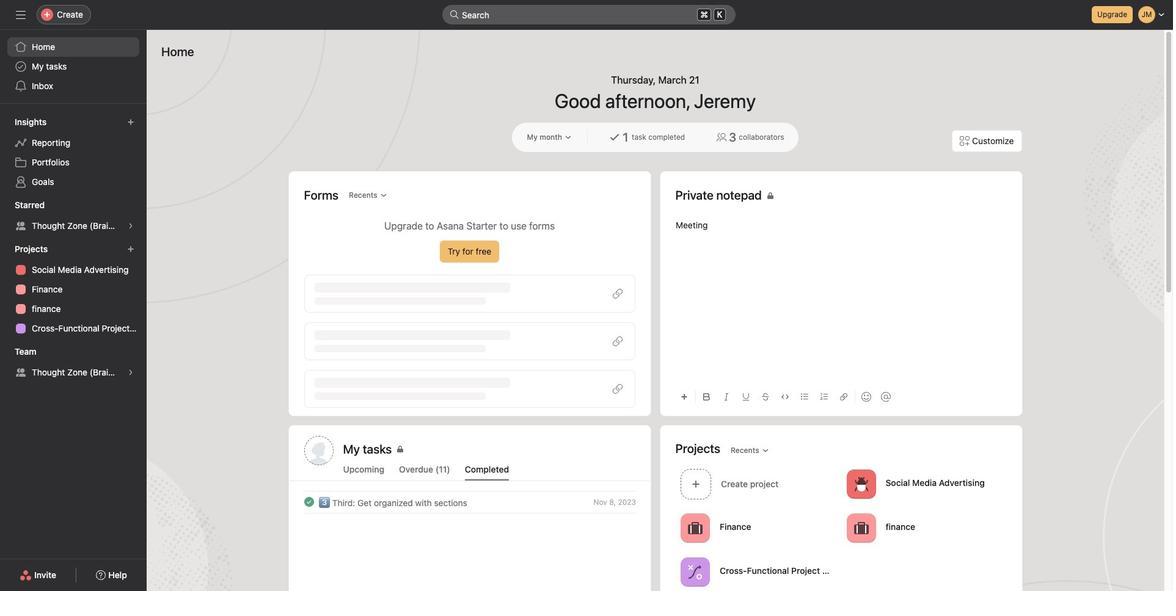 Task type: vqa. For each thing, say whether or not it's contained in the screenshot.
Mark complete icon in the Looking for new HR rep CELL
no



Task type: describe. For each thing, give the bounding box(es) containing it.
2 briefcase image from the left
[[854, 521, 869, 536]]

bulleted list image
[[801, 394, 808, 401]]

bold image
[[703, 394, 711, 401]]

at mention image
[[881, 392, 891, 402]]

code image
[[781, 394, 789, 401]]

Completed checkbox
[[302, 495, 316, 510]]

1 horizontal spatial list item
[[676, 466, 842, 503]]

projects element
[[0, 238, 147, 341]]

italics image
[[723, 394, 730, 401]]

emoji image
[[862, 392, 871, 402]]

new insights image
[[127, 119, 134, 126]]

insights element
[[0, 111, 147, 194]]

hide sidebar image
[[16, 10, 26, 20]]



Task type: locate. For each thing, give the bounding box(es) containing it.
completed image
[[302, 495, 316, 510]]

link image
[[840, 394, 847, 401]]

new project or portfolio image
[[127, 246, 134, 253]]

insert an object image
[[681, 394, 688, 401]]

prominent image
[[450, 10, 460, 20]]

strikethrough image
[[762, 394, 769, 401]]

global element
[[0, 30, 147, 103]]

0 horizontal spatial briefcase image
[[688, 521, 703, 536]]

bug image
[[854, 477, 869, 492]]

starred element
[[0, 194, 147, 238]]

line_and_symbols image
[[688, 565, 703, 580]]

teams element
[[0, 341, 147, 385]]

0 horizontal spatial list item
[[289, 491, 651, 513]]

toolbar
[[676, 383, 1007, 411]]

briefcase image down bug image
[[854, 521, 869, 536]]

1 briefcase image from the left
[[688, 521, 703, 536]]

underline image
[[742, 394, 750, 401]]

briefcase image
[[688, 521, 703, 536], [854, 521, 869, 536]]

add profile photo image
[[304, 436, 333, 466]]

1 horizontal spatial briefcase image
[[854, 521, 869, 536]]

see details, thought zone (brainstorm space) image
[[127, 369, 134, 377]]

None field
[[443, 5, 736, 24]]

see details, thought zone (brainstorm space) image
[[127, 222, 134, 230]]

numbered list image
[[821, 394, 828, 401]]

briefcase image up line_and_symbols "icon"
[[688, 521, 703, 536]]

list item
[[676, 466, 842, 503], [289, 491, 651, 513]]

Search tasks, projects, and more text field
[[443, 5, 736, 24]]



